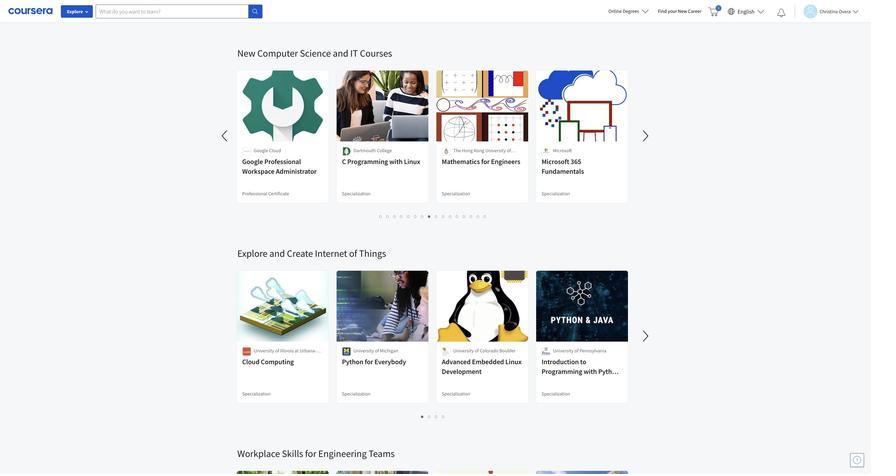 Task type: locate. For each thing, give the bounding box(es) containing it.
python down university of michigan icon
[[342, 358, 364, 366]]

of
[[507, 148, 511, 154], [349, 247, 357, 260], [275, 348, 279, 354], [375, 348, 379, 354], [475, 348, 479, 354], [575, 348, 579, 354]]

1 button inside explore and create internet of things carousel element
[[419, 413, 426, 421]]

1 horizontal spatial 1
[[421, 414, 424, 420]]

0 horizontal spatial 1 button
[[378, 213, 385, 221]]

python inside introduction to programming with python and java
[[599, 368, 620, 376]]

2 list from the top
[[238, 213, 629, 221]]

0 horizontal spatial python
[[342, 358, 364, 366]]

1 horizontal spatial science
[[454, 155, 469, 161]]

4 button
[[398, 213, 405, 221], [440, 413, 447, 421]]

degrees
[[623, 8, 640, 14]]

1 vertical spatial linux
[[506, 358, 522, 366]]

1 vertical spatial 4
[[442, 414, 445, 420]]

0 horizontal spatial programming
[[348, 157, 388, 166]]

skills
[[282, 448, 303, 460]]

1 horizontal spatial 1 button
[[419, 413, 426, 421]]

microsoft 365 fundamentals
[[542, 157, 584, 176]]

1 for 1 button for leftmost the 2 button
[[380, 213, 382, 220]]

christina overa
[[820, 8, 851, 14]]

1 horizontal spatial 2
[[428, 414, 431, 420]]

3 list from the top
[[238, 413, 629, 421]]

google inside google professional workspace administrator
[[242, 157, 263, 166]]

python
[[342, 358, 364, 366], [599, 368, 620, 376]]

1 vertical spatial list
[[238, 213, 629, 221]]

introduction to software product management course by university of alberta, image
[[536, 472, 629, 475]]

0 horizontal spatial 3 button
[[392, 213, 398, 221]]

shopping cart: 1 item image
[[709, 5, 722, 16]]

1 horizontal spatial with
[[584, 368, 597, 376]]

1 horizontal spatial python
[[599, 368, 620, 376]]

professional
[[265, 157, 301, 166], [242, 191, 268, 197]]

with down college on the top left of page
[[390, 157, 403, 166]]

specialization
[[342, 191, 371, 197], [442, 191, 471, 197], [542, 191, 571, 197], [242, 391, 271, 397], [342, 391, 371, 397], [442, 391, 471, 397], [542, 391, 571, 397]]

4 inside new computer science and it courses carousel element
[[401, 213, 403, 220]]

microsoft for microsoft
[[554, 148, 572, 154]]

4 for "4" button inside explore and create internet of things carousel element
[[442, 414, 445, 420]]

1 horizontal spatial cloud
[[269, 148, 281, 154]]

the hong kong university of science and technology
[[454, 148, 511, 161]]

0 vertical spatial explore
[[67, 8, 83, 15]]

workspace
[[242, 167, 275, 176]]

1 vertical spatial next slide image
[[638, 328, 654, 345]]

cloud inside new computer science and it courses carousel element
[[269, 148, 281, 154]]

java
[[555, 377, 569, 386]]

list
[[238, 12, 629, 20], [238, 213, 629, 221], [238, 413, 629, 421]]

1 vertical spatial explore
[[238, 247, 268, 260]]

2 vertical spatial list
[[238, 413, 629, 421]]

0 vertical spatial 3
[[394, 213, 396, 220]]

1 for 1 button within the explore and create internet of things carousel element
[[421, 414, 424, 420]]

explore
[[67, 8, 83, 15], [238, 247, 268, 260]]

9 button
[[433, 213, 440, 221]]

0 vertical spatial linux
[[404, 157, 421, 166]]

What do you want to learn? text field
[[96, 4, 249, 18]]

advanced embedded linux development
[[442, 358, 522, 376]]

for for python
[[365, 358, 374, 366]]

2 horizontal spatial for
[[482, 157, 490, 166]]

3 inside explore and create internet of things carousel element
[[435, 414, 438, 420]]

1 horizontal spatial 3 button
[[433, 413, 440, 421]]

google cloud
[[254, 148, 281, 154]]

1 vertical spatial for
[[365, 358, 374, 366]]

1 horizontal spatial 3
[[435, 414, 438, 420]]

1 next slide image from the top
[[638, 128, 654, 144]]

fundamentals
[[542, 167, 584, 176]]

4 inside explore and create internet of things carousel element
[[442, 414, 445, 420]]

and left it at the top of page
[[333, 47, 349, 60]]

mathematics
[[442, 157, 480, 166]]

1 vertical spatial science
[[454, 155, 469, 161]]

0 horizontal spatial 4 button
[[398, 213, 405, 221]]

0 vertical spatial with
[[390, 157, 403, 166]]

1 horizontal spatial explore
[[238, 247, 268, 260]]

with down to
[[584, 368, 597, 376]]

3 button for leftmost the 2 button
[[392, 213, 398, 221]]

5
[[408, 213, 410, 220]]

show notifications image
[[778, 9, 786, 17]]

0 vertical spatial next slide image
[[638, 128, 654, 144]]

dartmouth college image
[[342, 147, 351, 156]]

with inside introduction to programming with python and java
[[584, 368, 597, 376]]

university of illinois at urbana- champaign
[[254, 348, 316, 361]]

professional down workspace
[[242, 191, 268, 197]]

2 inside new computer science and it courses carousel element
[[387, 213, 389, 220]]

0 horizontal spatial 3
[[394, 213, 396, 220]]

0 horizontal spatial linux
[[404, 157, 421, 166]]

1 horizontal spatial linux
[[506, 358, 522, 366]]

programming
[[348, 157, 388, 166], [542, 368, 583, 376]]

2 button
[[385, 213, 392, 221], [426, 413, 433, 421]]

linux
[[404, 157, 421, 166], [506, 358, 522, 366]]

1 button for leftmost the 2 button
[[378, 213, 385, 221]]

google professional workspace administrator
[[242, 157, 317, 176]]

1 button
[[378, 213, 385, 221], [419, 413, 426, 421]]

the hong kong university of science and technology image
[[442, 147, 451, 156]]

4 button inside explore and create internet of things carousel element
[[440, 413, 447, 421]]

1 horizontal spatial for
[[365, 358, 374, 366]]

university
[[486, 148, 506, 154], [254, 348, 274, 354], [354, 348, 374, 354], [454, 348, 474, 354], [554, 348, 574, 354]]

0 vertical spatial new
[[679, 8, 688, 14]]

of for introduction to programming with python and java
[[575, 348, 579, 354]]

for
[[482, 157, 490, 166], [365, 358, 374, 366], [305, 448, 317, 460]]

0 horizontal spatial with
[[390, 157, 403, 166]]

university up advanced
[[454, 348, 474, 354]]

3 button
[[392, 213, 398, 221], [433, 413, 440, 421]]

of left things
[[349, 247, 357, 260]]

3 for "4" button inside new computer science and it courses carousel element
[[394, 213, 396, 220]]

7 button
[[419, 213, 426, 221]]

of inside university of illinois at urbana- champaign
[[275, 348, 279, 354]]

1 vertical spatial 4 button
[[440, 413, 447, 421]]

and left create
[[270, 247, 285, 260]]

0 vertical spatial 2
[[387, 213, 389, 220]]

linux inside new computer science and it courses carousel element
[[404, 157, 421, 166]]

science inside the hong kong university of science and technology
[[454, 155, 469, 161]]

cloud up google professional workspace administrator
[[269, 148, 281, 154]]

everybody
[[375, 358, 406, 366]]

0 vertical spatial 3 button
[[392, 213, 398, 221]]

0 vertical spatial 4 button
[[398, 213, 405, 221]]

0 vertical spatial for
[[482, 157, 490, 166]]

professional up administrator
[[265, 157, 301, 166]]

1 horizontal spatial 4 button
[[440, 413, 447, 421]]

1 vertical spatial cloud
[[242, 358, 260, 366]]

explore inside dropdown button
[[67, 8, 83, 15]]

0 horizontal spatial 1
[[380, 213, 382, 220]]

1
[[380, 213, 382, 220], [421, 414, 424, 420]]

university up python for everybody
[[354, 348, 374, 354]]

programming up 'java'
[[542, 368, 583, 376]]

microsoft up 'microsoft 365 fundamentals'
[[554, 148, 572, 154]]

1 list from the top
[[238, 12, 629, 20]]

coursera image
[[8, 6, 53, 17]]

dartmouth college
[[354, 148, 392, 154]]

of up python for everybody
[[375, 348, 379, 354]]

of up "engineers"
[[507, 148, 511, 154]]

for down 'kong'
[[482, 157, 490, 166]]

for inside new computer science and it courses carousel element
[[482, 157, 490, 166]]

8
[[428, 213, 431, 220]]

professional inside google professional workspace administrator
[[265, 157, 301, 166]]

4
[[401, 213, 403, 220], [442, 414, 445, 420]]

explore and create internet of things
[[238, 247, 386, 260]]

university of illinois at urbana-champaign image
[[242, 348, 251, 356]]

1 vertical spatial google
[[242, 157, 263, 166]]

microsoft up fundamentals
[[542, 157, 570, 166]]

1 vertical spatial 1
[[421, 414, 424, 420]]

explore button
[[61, 5, 93, 18]]

and left 'java'
[[542, 377, 553, 386]]

0 horizontal spatial explore
[[67, 8, 83, 15]]

specialization for cloud computing
[[242, 391, 271, 397]]

of left colorado
[[475, 348, 479, 354]]

0 vertical spatial cloud
[[269, 148, 281, 154]]

1 vertical spatial 1 button
[[419, 413, 426, 421]]

0 vertical spatial 2 button
[[385, 213, 392, 221]]

google cloud image
[[242, 147, 251, 156]]

of left pennsylvania
[[575, 348, 579, 354]]

13 button
[[461, 213, 469, 221]]

find your new career
[[658, 8, 702, 14]]

administrator
[[276, 167, 317, 176]]

15
[[477, 213, 483, 220]]

university of michigan image
[[342, 348, 351, 356]]

0 vertical spatial microsoft
[[554, 148, 572, 154]]

new right your
[[679, 8, 688, 14]]

2 for leftmost the 2 button
[[387, 213, 389, 220]]

1 inside explore and create internet of things carousel element
[[421, 414, 424, 420]]

0 horizontal spatial 2 button
[[385, 213, 392, 221]]

microsoft image
[[542, 147, 551, 156]]

None search field
[[96, 4, 263, 18]]

google
[[254, 148, 268, 154], [242, 157, 263, 166]]

0 vertical spatial 1 button
[[378, 213, 385, 221]]

find
[[658, 8, 667, 14]]

1 vertical spatial 2 button
[[426, 413, 433, 421]]

0 vertical spatial professional
[[265, 157, 301, 166]]

4 button inside new computer science and it courses carousel element
[[398, 213, 405, 221]]

hong
[[462, 148, 473, 154]]

cloud down university of illinois at urbana-champaign icon
[[242, 358, 260, 366]]

for right skills
[[305, 448, 317, 460]]

the
[[454, 148, 461, 154]]

0 horizontal spatial 2
[[387, 213, 389, 220]]

2 next slide image from the top
[[638, 328, 654, 345]]

0 vertical spatial list
[[238, 12, 629, 20]]

1 vertical spatial 3 button
[[433, 413, 440, 421]]

0 vertical spatial programming
[[348, 157, 388, 166]]

certificate
[[268, 191, 289, 197]]

university of colorado boulder image
[[442, 348, 451, 356]]

overa
[[840, 8, 851, 14]]

0 vertical spatial google
[[254, 148, 268, 154]]

explore for explore
[[67, 8, 83, 15]]

11 button
[[447, 213, 455, 221]]

next slide image
[[638, 128, 654, 144], [638, 328, 654, 345]]

list inside explore and create internet of things carousel element
[[238, 413, 629, 421]]

list inside new computer science and it courses carousel element
[[238, 213, 629, 221]]

1 vertical spatial 2
[[428, 414, 431, 420]]

of left illinois
[[275, 348, 279, 354]]

technology
[[479, 155, 503, 161]]

10 button
[[440, 213, 448, 221]]

0 horizontal spatial cloud
[[242, 358, 260, 366]]

3 for "4" button inside explore and create internet of things carousel element
[[435, 414, 438, 420]]

0 horizontal spatial science
[[300, 47, 331, 60]]

university inside university of illinois at urbana- champaign
[[254, 348, 274, 354]]

1 inside new computer science and it courses carousel element
[[380, 213, 382, 220]]

new
[[679, 8, 688, 14], [238, 47, 256, 60]]

google up workspace
[[242, 157, 263, 166]]

microsoft inside 'microsoft 365 fundamentals'
[[542, 157, 570, 166]]

university up technology
[[486, 148, 506, 154]]

0 horizontal spatial 4
[[401, 213, 403, 220]]

1 vertical spatial programming
[[542, 368, 583, 376]]

of for advanced embedded linux development
[[475, 348, 479, 354]]

microsoft for microsoft 365 fundamentals
[[542, 157, 570, 166]]

1 horizontal spatial 4
[[442, 414, 445, 420]]

1 vertical spatial with
[[584, 368, 597, 376]]

1 vertical spatial python
[[599, 368, 620, 376]]

1 vertical spatial 3
[[435, 414, 438, 420]]

things
[[359, 247, 386, 260]]

for inside explore and create internet of things carousel element
[[365, 358, 374, 366]]

university for introduction to programming with python and java
[[554, 348, 574, 354]]

0 vertical spatial 4
[[401, 213, 403, 220]]

0 vertical spatial 1
[[380, 213, 382, 220]]

cloud inside explore and create internet of things carousel element
[[242, 358, 260, 366]]

and
[[333, 47, 349, 60], [470, 155, 478, 161], [270, 247, 285, 260], [542, 377, 553, 386]]

university up champaign in the left bottom of the page
[[254, 348, 274, 354]]

for down university of michigan at the bottom
[[365, 358, 374, 366]]

specialization for microsoft 365 fundamentals
[[542, 191, 571, 197]]

linux inside advanced embedded linux development
[[506, 358, 522, 366]]

university for advanced embedded linux development
[[454, 348, 474, 354]]

cloud
[[269, 148, 281, 154], [242, 358, 260, 366]]

2
[[387, 213, 389, 220], [428, 414, 431, 420]]

and down 'kong'
[[470, 155, 478, 161]]

10
[[442, 213, 448, 220]]

1 vertical spatial new
[[238, 47, 256, 60]]

2 inside explore and create internet of things carousel element
[[428, 414, 431, 420]]

1 vertical spatial microsoft
[[542, 157, 570, 166]]

1 horizontal spatial programming
[[542, 368, 583, 376]]

0 vertical spatial python
[[342, 358, 364, 366]]

computing
[[261, 358, 294, 366]]

2 vertical spatial for
[[305, 448, 317, 460]]

university up introduction at right bottom
[[554, 348, 574, 354]]

internet
[[315, 247, 347, 260]]

programming down dartmouth
[[348, 157, 388, 166]]

0 horizontal spatial new
[[238, 47, 256, 60]]

new left computer
[[238, 47, 256, 60]]

1 horizontal spatial 2 button
[[426, 413, 433, 421]]

university of colorado boulder
[[454, 348, 516, 354]]

python down pennsylvania
[[599, 368, 620, 376]]

engineers
[[491, 157, 521, 166]]

next slide image inside new computer science and it courses carousel element
[[638, 128, 654, 144]]

3 inside new computer science and it courses carousel element
[[394, 213, 396, 220]]

of inside the hong kong university of science and technology
[[507, 148, 511, 154]]

google right google cloud image
[[254, 148, 268, 154]]



Task type: describe. For each thing, give the bounding box(es) containing it.
16
[[484, 213, 490, 220]]

8 button
[[426, 213, 433, 221]]

university of michigan
[[354, 348, 399, 354]]

development
[[442, 368, 482, 376]]

urbana-
[[300, 348, 316, 354]]

english button
[[726, 0, 768, 23]]

of for python for everybody
[[375, 348, 379, 354]]

embedded
[[472, 358, 504, 366]]

programming inside introduction to programming with python and java
[[542, 368, 583, 376]]

mathematics for engineers
[[442, 157, 521, 166]]

c programming with linux
[[342, 157, 421, 166]]

hypothesis-driven development course by university of virginia, image
[[437, 472, 529, 475]]

google for google cloud
[[254, 148, 268, 154]]

online degrees
[[609, 8, 640, 14]]

career
[[689, 8, 702, 14]]

1 vertical spatial professional
[[242, 191, 268, 197]]

2 for the 2 button to the right
[[428, 414, 431, 420]]

and inside the hong kong university of science and technology
[[470, 155, 478, 161]]

explore for explore and create internet of things
[[238, 247, 268, 260]]

specialization for python for everybody
[[342, 391, 371, 397]]

kong
[[474, 148, 485, 154]]

google for google professional workspace administrator
[[242, 157, 263, 166]]

christina overa button
[[795, 4, 859, 18]]

champaign
[[254, 355, 277, 361]]

professional certificate
[[242, 191, 289, 197]]

your
[[668, 8, 678, 14]]

4 button for the 2 button to the right
[[440, 413, 447, 421]]

find your new career link
[[655, 7, 706, 16]]

university for cloud computing
[[254, 348, 274, 354]]

13
[[463, 213, 469, 220]]

14
[[470, 213, 476, 220]]

introduction
[[542, 358, 579, 366]]

university of pennsylvania image
[[542, 348, 551, 356]]

14 button
[[468, 213, 476, 221]]

4 for "4" button inside new computer science and it courses carousel element
[[401, 213, 403, 220]]

dartmouth
[[354, 148, 376, 154]]

1 horizontal spatial new
[[679, 8, 688, 14]]

and inside introduction to programming with python and java
[[542, 377, 553, 386]]

it
[[351, 47, 358, 60]]

new computer science and it courses
[[238, 47, 392, 60]]

english
[[738, 8, 755, 15]]

6 button
[[412, 213, 419, 221]]

15 button
[[475, 213, 483, 221]]

workplace
[[238, 448, 280, 460]]

introduction to programming with python and java
[[542, 358, 620, 386]]

16 button
[[482, 213, 490, 221]]

cloud computing
[[242, 358, 294, 366]]

with inside new computer science and it courses carousel element
[[390, 157, 403, 166]]

online
[[609, 8, 622, 14]]

new computer science and it courses carousel element
[[217, 26, 654, 227]]

explore and create internet of things carousel element
[[234, 227, 872, 427]]

0 vertical spatial science
[[300, 47, 331, 60]]

boulder
[[500, 348, 516, 354]]

coding interview preparation course by meta, image
[[237, 472, 329, 475]]

illinois
[[280, 348, 294, 354]]

11
[[449, 213, 455, 220]]

courses
[[360, 47, 392, 60]]

of for cloud computing
[[275, 348, 279, 354]]

workplace skills for engineering teams carousel element
[[234, 427, 872, 475]]

pennsylvania
[[580, 348, 607, 354]]

5 button
[[405, 213, 412, 221]]

9
[[435, 213, 438, 220]]

12
[[456, 213, 462, 220]]

specialization for introduction to programming with python and java
[[542, 391, 571, 397]]

computer
[[258, 47, 298, 60]]

programming inside new computer science and it courses carousel element
[[348, 157, 388, 166]]

at
[[295, 348, 299, 354]]

365
[[571, 157, 582, 166]]

colorado
[[480, 348, 499, 354]]

teams
[[369, 448, 395, 460]]

university inside the hong kong university of science and technology
[[486, 148, 506, 154]]

specialization for mathematics for engineers
[[442, 191, 471, 197]]

6
[[415, 213, 417, 220]]

12 button
[[454, 213, 462, 221]]

michigan
[[380, 348, 399, 354]]

4 button for leftmost the 2 button
[[398, 213, 405, 221]]

for for mathematics
[[482, 157, 490, 166]]

0 horizontal spatial for
[[305, 448, 317, 460]]

7
[[421, 213, 424, 220]]

workplace skills for engineering teams
[[238, 448, 395, 460]]

previous slide image
[[217, 128, 233, 144]]

c
[[342, 157, 346, 166]]

university of pennsylvania
[[554, 348, 607, 354]]

to
[[581, 358, 587, 366]]

help center image
[[854, 457, 862, 465]]

10 11 12 13 14 15 16
[[442, 213, 490, 220]]

3 button for the 2 button to the right
[[433, 413, 440, 421]]

specialization for c programming with linux
[[342, 191, 371, 197]]

create
[[287, 247, 313, 260]]

engineering
[[319, 448, 367, 460]]

specialization for advanced embedded linux development
[[442, 391, 471, 397]]

1 button for the 2 button to the right
[[419, 413, 426, 421]]

advanced
[[442, 358, 471, 366]]

online degrees button
[[603, 3, 655, 19]]

christina
[[820, 8, 839, 14]]

university for python for everybody
[[354, 348, 374, 354]]

python for everybody
[[342, 358, 406, 366]]

agile project management course by google, image
[[337, 472, 429, 475]]

college
[[377, 148, 392, 154]]



Task type: vqa. For each thing, say whether or not it's contained in the screenshot.
the right Explore
yes



